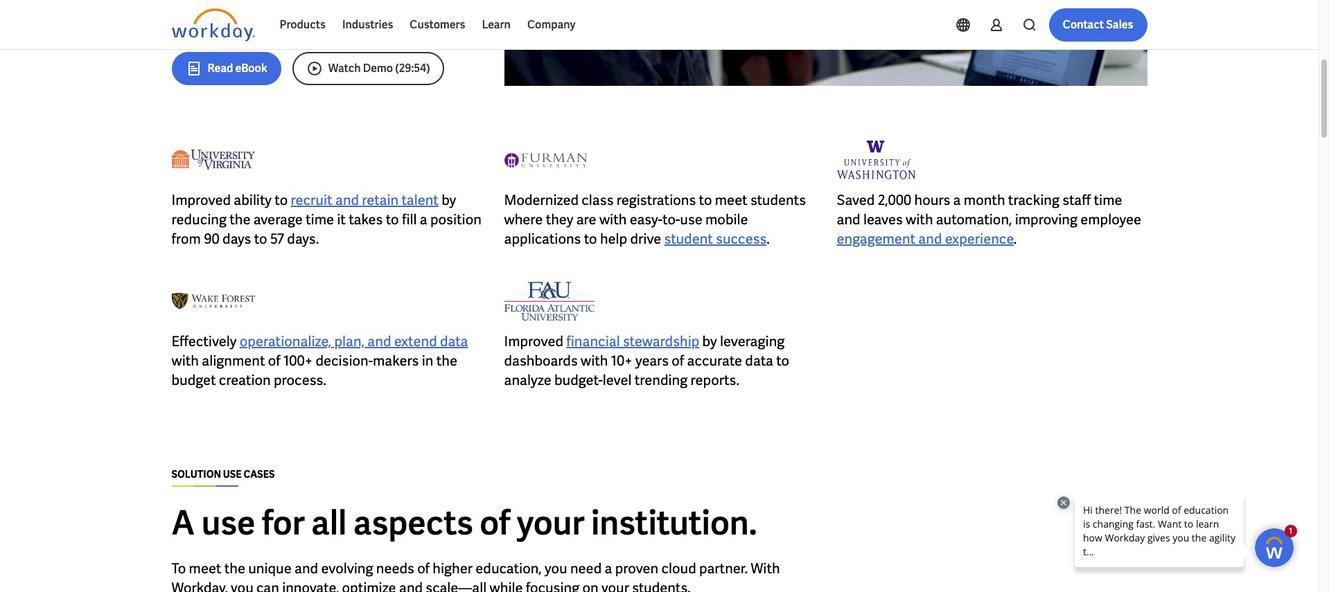 Task type: describe. For each thing, give the bounding box(es) containing it.
,
[[391, 0, 394, 1]]

in
[[422, 352, 433, 370]]

plan,
[[334, 333, 365, 351]]

customers button
[[401, 8, 474, 42]]

workday,
[[172, 579, 228, 593]]

experience
[[945, 230, 1014, 248]]

strengthen
[[397, 3, 466, 21]]

and up it
[[335, 191, 359, 209]]

financial stewardship link
[[566, 333, 699, 351]]

company
[[527, 17, 576, 32]]

alignment
[[202, 352, 265, 370]]

read ebook
[[208, 61, 267, 76]]

employee
[[1081, 211, 1141, 229]]

your inside , gain deeper insights, streamline operations, and strengthen your institution.
[[172, 22, 199, 40]]

contact sales
[[1063, 17, 1133, 32]]

registrations
[[617, 191, 696, 209]]

cloud
[[661, 560, 696, 578]]

saved
[[837, 191, 875, 209]]

of up the education,
[[480, 502, 510, 545]]

go to the homepage image
[[172, 8, 255, 42]]

recruit
[[291, 191, 332, 209]]

financial
[[566, 333, 620, 351]]

for
[[262, 502, 305, 545]]

tracking
[[1008, 191, 1060, 209]]

a use for all aspects of your institution.
[[172, 502, 757, 545]]

university of virginia image
[[172, 141, 255, 179]]

ability
[[234, 191, 272, 209]]

aspects
[[353, 502, 473, 545]]

student success .
[[664, 230, 770, 248]]

of inside by leveraging dashboards with 10+ years of accurate data to analyze budget-level trending reports.
[[672, 352, 684, 370]]

success
[[716, 230, 767, 248]]

and inside , gain deeper insights, streamline operations, and strengthen your institution.
[[370, 3, 394, 21]]

contact sales link
[[1049, 8, 1147, 42]]

student
[[664, 230, 713, 248]]

meet inside modernized class registrations to meet students where they are with easy-to-use mobile applications to help drive
[[715, 191, 748, 209]]

to left fill
[[386, 211, 399, 229]]

time inside saved 2,000 hours a month tracking staff time and leaves with automation, improving employee engagement and experience .
[[1094, 191, 1122, 209]]

the inside effectively operationalize, plan, and extend data with alignment of 100+ decision-makers in the budget creation process.
[[436, 352, 457, 370]]

improving
[[1015, 211, 1078, 229]]

a inside saved 2,000 hours a month tracking staff time and leaves with automation, improving employee engagement and experience .
[[953, 191, 961, 209]]

help
[[600, 230, 627, 248]]

your inside to meet the unique and evolving needs of higher education, you need a proven cloud partner. with workday, you can innovate, optimize and scale—all while focusing on your students.
[[602, 579, 629, 593]]

with inside saved 2,000 hours a month tracking staff time and leaves with automation, improving employee engagement and experience .
[[906, 211, 933, 229]]

watch demo (29:54) link
[[292, 52, 444, 85]]

a
[[172, 502, 195, 545]]

position
[[430, 211, 482, 229]]

effectively
[[172, 333, 237, 351]]

budget-
[[554, 371, 603, 389]]

evolving
[[321, 560, 373, 578]]

cases
[[244, 468, 275, 481]]

higher
[[433, 560, 473, 578]]

unique
[[248, 560, 292, 578]]

1 horizontal spatial you
[[545, 560, 567, 578]]

, gain deeper insights, streamline operations, and strengthen your institution.
[[172, 0, 470, 40]]

stevens institute of technology: workday student customer story image
[[504, 0, 1147, 86]]

hours
[[914, 191, 950, 209]]

improved for dashboards
[[504, 333, 563, 351]]

1 vertical spatial institution.
[[591, 502, 757, 545]]

need
[[570, 560, 602, 578]]

industries button
[[334, 8, 401, 42]]

reports.
[[691, 371, 739, 389]]

with
[[751, 560, 780, 578]]

class
[[582, 191, 614, 209]]

furman university image
[[504, 141, 587, 179]]

automation,
[[936, 211, 1012, 229]]

scale—all
[[426, 579, 487, 593]]

are
[[576, 211, 596, 229]]

and down the saved
[[837, 211, 860, 229]]

leaves
[[863, 211, 903, 229]]

to inside by leveraging dashboards with 10+ years of accurate data to analyze budget-level trending reports.
[[776, 352, 789, 370]]

1 vertical spatial your
[[517, 502, 585, 545]]

90
[[204, 230, 220, 248]]

stewardship
[[623, 333, 699, 351]]

company button
[[519, 8, 584, 42]]

university of washington image
[[837, 141, 915, 179]]

to down the are
[[584, 230, 597, 248]]

effectively operationalize, plan, and extend data with alignment of 100+ decision-makers in the budget creation process.
[[172, 333, 468, 389]]

analyze
[[504, 371, 551, 389]]

10+
[[611, 352, 632, 370]]

solution
[[172, 468, 221, 481]]

streamline
[[227, 3, 294, 21]]

use inside modernized class registrations to meet students where they are with easy-to-use mobile applications to help drive
[[680, 211, 703, 229]]

institution. inside , gain deeper insights, streamline operations, and strengthen your institution.
[[202, 22, 270, 40]]

retain
[[362, 191, 399, 209]]

education,
[[476, 560, 542, 578]]

partner.
[[699, 560, 748, 578]]

operationalize, plan, and extend data link
[[240, 333, 468, 351]]

improved ability to recruit and retain talent
[[172, 191, 439, 209]]

and inside effectively operationalize, plan, and extend data with alignment of 100+ decision-makers in the budget creation process.
[[367, 333, 391, 351]]

can
[[256, 579, 279, 593]]

gain
[[397, 0, 423, 1]]

with inside effectively operationalize, plan, and extend data with alignment of 100+ decision-makers in the budget creation process.
[[172, 352, 199, 370]]

applications
[[504, 230, 581, 248]]

by for financial stewardship
[[702, 333, 717, 351]]

(29:54)
[[395, 61, 430, 76]]

talent
[[402, 191, 439, 209]]

saved 2,000 hours a month tracking staff time and leaves with automation, improving employee engagement and experience .
[[837, 191, 1141, 248]]



Task type: locate. For each thing, give the bounding box(es) containing it.
institution. down "streamline"
[[202, 22, 270, 40]]

ebook
[[235, 61, 267, 76]]

and up makers
[[367, 333, 391, 351]]

month
[[964, 191, 1005, 209]]

1 vertical spatial the
[[436, 352, 457, 370]]

watch
[[328, 61, 361, 76]]

meet up workday,
[[189, 560, 221, 578]]

of down operationalize, at the bottom of page
[[268, 352, 280, 370]]

data right extend
[[440, 333, 468, 351]]

modernized class registrations to meet students where they are with easy-to-use mobile applications to help drive
[[504, 191, 806, 248]]

0 horizontal spatial data
[[440, 333, 468, 351]]

0 horizontal spatial improved
[[172, 191, 231, 209]]

1 vertical spatial time
[[306, 211, 334, 229]]

read
[[208, 61, 233, 76]]

0 horizontal spatial .
[[767, 230, 770, 248]]

1 horizontal spatial institution.
[[591, 502, 757, 545]]

2 horizontal spatial a
[[953, 191, 961, 209]]

student success link
[[664, 230, 767, 248]]

with inside by leveraging dashboards with 10+ years of accurate data to analyze budget-level trending reports.
[[581, 352, 608, 370]]

of right needs
[[417, 560, 430, 578]]

data inside effectively operationalize, plan, and extend data with alignment of 100+ decision-makers in the budget creation process.
[[440, 333, 468, 351]]

1 horizontal spatial time
[[1094, 191, 1122, 209]]

1 vertical spatial you
[[231, 579, 253, 593]]

to up average
[[275, 191, 288, 209]]

a right need
[[605, 560, 612, 578]]

all
[[311, 502, 347, 545]]

dashboards
[[504, 352, 578, 370]]

engagement
[[837, 230, 916, 248]]

of inside effectively operationalize, plan, and extend data with alignment of 100+ decision-makers in the budget creation process.
[[268, 352, 280, 370]]

fill
[[402, 211, 417, 229]]

57
[[270, 230, 284, 248]]

0 vertical spatial meet
[[715, 191, 748, 209]]

1 . from the left
[[767, 230, 770, 248]]

where
[[504, 211, 543, 229]]

by up accurate
[[702, 333, 717, 351]]

from
[[172, 230, 201, 248]]

use right a
[[201, 502, 255, 545]]

time inside by reducing the average time it takes to fill a position from 90 days to 57 days.
[[306, 211, 334, 229]]

data
[[440, 333, 468, 351], [745, 352, 773, 370]]

0 vertical spatial by
[[442, 191, 456, 209]]

0 horizontal spatial use
[[201, 502, 255, 545]]

1 horizontal spatial a
[[605, 560, 612, 578]]

to meet the unique and evolving needs of higher education, you need a proven cloud partner. with workday, you can innovate, optimize and scale—all while focusing on your students.
[[172, 560, 780, 593]]

your right on
[[602, 579, 629, 593]]

sales
[[1106, 17, 1133, 32]]

while
[[490, 579, 523, 593]]

takes
[[349, 211, 383, 229]]

0 horizontal spatial institution.
[[202, 22, 270, 40]]

on
[[582, 579, 599, 593]]

2 vertical spatial the
[[224, 560, 245, 578]]

you up focusing
[[545, 560, 567, 578]]

of down stewardship
[[672, 352, 684, 370]]

the up days
[[230, 211, 251, 229]]

needs
[[376, 560, 414, 578]]

products
[[280, 17, 326, 32]]

time down recruit
[[306, 211, 334, 229]]

2 horizontal spatial your
[[602, 579, 629, 593]]

with down financial at the bottom of page
[[581, 352, 608, 370]]

data down leveraging
[[745, 352, 773, 370]]

process.
[[274, 371, 326, 389]]

1 vertical spatial data
[[745, 352, 773, 370]]

use up student
[[680, 211, 703, 229]]

meet up mobile
[[715, 191, 748, 209]]

your down insights,
[[172, 22, 199, 40]]

2 vertical spatial a
[[605, 560, 612, 578]]

days.
[[287, 230, 319, 248]]

0 vertical spatial your
[[172, 22, 199, 40]]

1 horizontal spatial data
[[745, 352, 773, 370]]

1 horizontal spatial by
[[702, 333, 717, 351]]

solution use cases
[[172, 468, 275, 481]]

0 horizontal spatial you
[[231, 579, 253, 593]]

improved for the
[[172, 191, 231, 209]]

1 vertical spatial by
[[702, 333, 717, 351]]

time up employee
[[1094, 191, 1122, 209]]

by up position
[[442, 191, 456, 209]]

a
[[953, 191, 961, 209], [420, 211, 427, 229], [605, 560, 612, 578]]

a right fill
[[420, 211, 427, 229]]

learn
[[482, 17, 511, 32]]

0 vertical spatial time
[[1094, 191, 1122, 209]]

trending
[[635, 371, 688, 389]]

operations,
[[297, 3, 367, 21]]

0 vertical spatial improved
[[172, 191, 231, 209]]

contact
[[1063, 17, 1104, 32]]

focusing
[[526, 579, 580, 593]]

0 vertical spatial a
[[953, 191, 961, 209]]

of inside to meet the unique and evolving needs of higher education, you need a proven cloud partner. with workday, you can innovate, optimize and scale—all while focusing on your students.
[[417, 560, 430, 578]]

0 vertical spatial the
[[230, 211, 251, 229]]

your
[[172, 22, 199, 40], [517, 502, 585, 545], [602, 579, 629, 593]]

years
[[635, 352, 669, 370]]

to down leveraging
[[776, 352, 789, 370]]

meet inside to meet the unique and evolving needs of higher education, you need a proven cloud partner. with workday, you can innovate, optimize and scale—all while focusing on your students.
[[189, 560, 221, 578]]

institution. up cloud
[[591, 502, 757, 545]]

to
[[172, 560, 186, 578]]

leveraging
[[720, 333, 785, 351]]

improved
[[172, 191, 231, 209], [504, 333, 563, 351]]

a right "hours"
[[953, 191, 961, 209]]

the
[[230, 211, 251, 229], [436, 352, 457, 370], [224, 560, 245, 578]]

easy-
[[630, 211, 663, 229]]

decision-
[[316, 352, 373, 370]]

demo
[[363, 61, 393, 76]]

watch demo (29:54)
[[328, 61, 430, 76]]

the inside by reducing the average time it takes to fill a position from 90 days to 57 days.
[[230, 211, 251, 229]]

0 horizontal spatial a
[[420, 211, 427, 229]]

0 vertical spatial use
[[680, 211, 703, 229]]

2,000
[[878, 191, 912, 209]]

modernized
[[504, 191, 579, 209]]

with
[[599, 211, 627, 229], [906, 211, 933, 229], [172, 352, 199, 370], [581, 352, 608, 370]]

you left can
[[231, 579, 253, 593]]

by inside by leveraging dashboards with 10+ years of accurate data to analyze budget-level trending reports.
[[702, 333, 717, 351]]

drive
[[630, 230, 661, 248]]

2 . from the left
[[1014, 230, 1017, 248]]

operationalize,
[[240, 333, 331, 351]]

.
[[767, 230, 770, 248], [1014, 230, 1017, 248]]

0 horizontal spatial time
[[306, 211, 334, 229]]

your up need
[[517, 502, 585, 545]]

industries
[[342, 17, 393, 32]]

staff
[[1063, 191, 1091, 209]]

average
[[253, 211, 303, 229]]

1 horizontal spatial .
[[1014, 230, 1017, 248]]

the left "unique"
[[224, 560, 245, 578]]

to left 57
[[254, 230, 267, 248]]

1 horizontal spatial use
[[680, 211, 703, 229]]

accurate
[[687, 352, 742, 370]]

the for needs
[[224, 560, 245, 578]]

and down "hours"
[[918, 230, 942, 248]]

0 horizontal spatial meet
[[189, 560, 221, 578]]

by
[[442, 191, 456, 209], [702, 333, 717, 351]]

improved up "dashboards"
[[504, 333, 563, 351]]

0 horizontal spatial by
[[442, 191, 456, 209]]

by for recruit and retain talent
[[442, 191, 456, 209]]

and
[[370, 3, 394, 21], [335, 191, 359, 209], [837, 211, 860, 229], [918, 230, 942, 248], [367, 333, 391, 351], [295, 560, 318, 578], [399, 579, 423, 593]]

. down "improving"
[[1014, 230, 1017, 248]]

with up budget
[[172, 352, 199, 370]]

1 horizontal spatial your
[[517, 502, 585, 545]]

1 vertical spatial a
[[420, 211, 427, 229]]

0 vertical spatial data
[[440, 333, 468, 351]]

a inside to meet the unique and evolving needs of higher education, you need a proven cloud partner. with workday, you can innovate, optimize and scale—all while focusing on your students.
[[605, 560, 612, 578]]

and down ,
[[370, 3, 394, 21]]

and up the innovate,
[[295, 560, 318, 578]]

1 vertical spatial meet
[[189, 560, 221, 578]]

and down needs
[[399, 579, 423, 593]]

the for takes
[[230, 211, 251, 229]]

the inside to meet the unique and evolving needs of higher education, you need a proven cloud partner. with workday, you can innovate, optimize and scale—all while focusing on your students.
[[224, 560, 245, 578]]

customers
[[410, 17, 465, 32]]

with up the help
[[599, 211, 627, 229]]

0 horizontal spatial your
[[172, 22, 199, 40]]

by reducing the average time it takes to fill a position from 90 days to 57 days.
[[172, 191, 482, 248]]

florida atlantic university image
[[504, 282, 595, 321]]

proven
[[615, 560, 659, 578]]

it
[[337, 211, 346, 229]]

by inside by reducing the average time it takes to fill a position from 90 days to 57 days.
[[442, 191, 456, 209]]

level
[[603, 371, 632, 389]]

improved up reducing
[[172, 191, 231, 209]]

wake forest university image
[[172, 282, 255, 321]]

to
[[275, 191, 288, 209], [699, 191, 712, 209], [386, 211, 399, 229], [254, 230, 267, 248], [584, 230, 597, 248], [776, 352, 789, 370]]

learn button
[[474, 8, 519, 42]]

the right in
[[436, 352, 457, 370]]

. inside saved 2,000 hours a month tracking staff time and leaves with automation, improving employee engagement and experience .
[[1014, 230, 1017, 248]]

deeper
[[426, 0, 470, 1]]

with up "engagement and experience" link
[[906, 211, 933, 229]]

. down students
[[767, 230, 770, 248]]

1 vertical spatial improved
[[504, 333, 563, 351]]

0 vertical spatial institution.
[[202, 22, 270, 40]]

use
[[223, 468, 242, 481]]

0 vertical spatial you
[[545, 560, 567, 578]]

with inside modernized class registrations to meet students where they are with easy-to-use mobile applications to help drive
[[599, 211, 627, 229]]

2 vertical spatial your
[[602, 579, 629, 593]]

a inside by reducing the average time it takes to fill a position from 90 days to 57 days.
[[420, 211, 427, 229]]

extend
[[394, 333, 437, 351]]

1 horizontal spatial meet
[[715, 191, 748, 209]]

1 horizontal spatial improved
[[504, 333, 563, 351]]

to up mobile
[[699, 191, 712, 209]]

creation
[[219, 371, 271, 389]]

data inside by leveraging dashboards with 10+ years of accurate data to analyze budget-level trending reports.
[[745, 352, 773, 370]]

budget
[[172, 371, 216, 389]]

to-
[[663, 211, 680, 229]]

students.
[[632, 579, 691, 593]]

1 vertical spatial use
[[201, 502, 255, 545]]



Task type: vqa. For each thing, say whether or not it's contained in the screenshot.
leftmost by
yes



